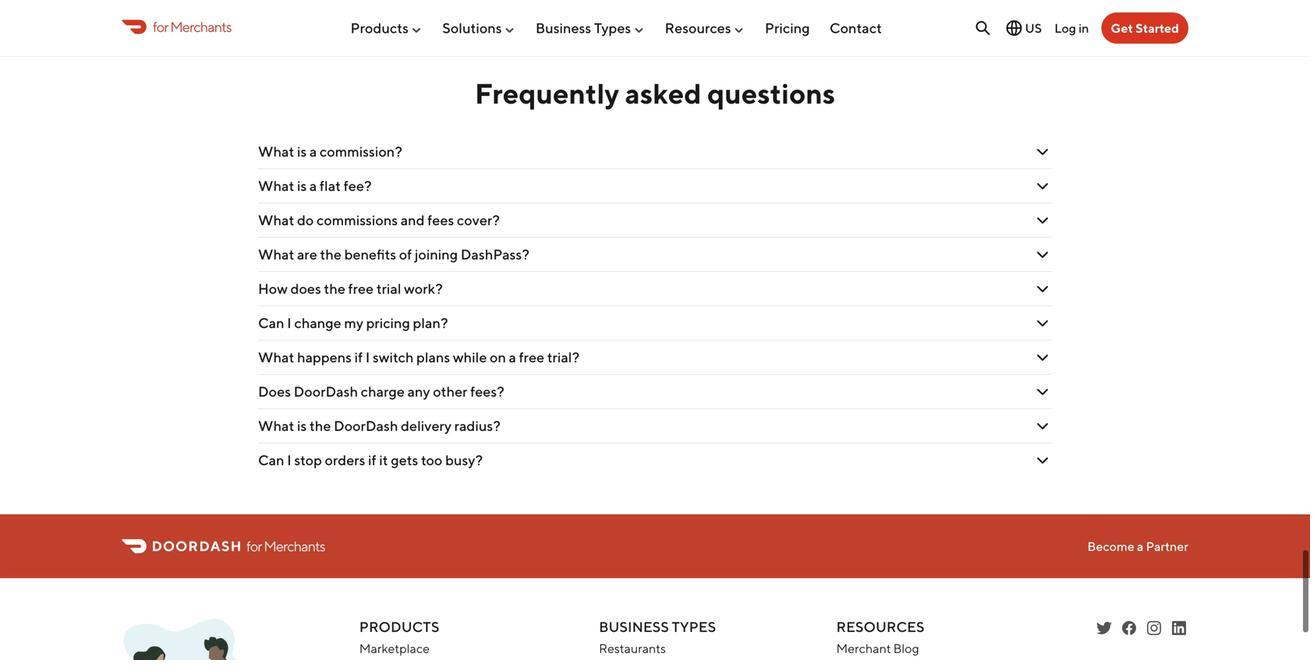 Task type: describe. For each thing, give the bounding box(es) containing it.
globe line image
[[1005, 19, 1024, 37]]

merchants inside for merchants link
[[170, 18, 231, 35]]

a right on
[[509, 349, 516, 366]]

what happens if i switch plans while on a free trial?
[[258, 349, 580, 366]]

fees
[[428, 212, 454, 228]]

frequently
[[475, 77, 619, 110]]

pricing
[[765, 20, 810, 36]]

log in link
[[1055, 21, 1089, 35]]

delivery
[[401, 417, 452, 434]]

does doordash charge any other fees?
[[258, 383, 504, 400]]

chevron down image for cover?
[[1033, 211, 1052, 230]]

a left partner
[[1137, 539, 1144, 554]]

what is the doordash delivery radius?
[[258, 417, 501, 434]]

chevron down image
[[1033, 314, 1052, 332]]

what for what is the doordash delivery radius?
[[258, 417, 294, 434]]

can for can i stop orders if it gets too busy?
[[258, 452, 284, 469]]

of
[[399, 246, 412, 263]]

is for commission?
[[297, 143, 307, 160]]

chevron down image for radius?
[[1033, 417, 1052, 435]]

it
[[379, 452, 388, 469]]

log
[[1055, 21, 1076, 35]]

0 horizontal spatial for
[[153, 18, 168, 35]]

what do commissions and fees cover?
[[258, 212, 500, 228]]

started
[[1136, 21, 1179, 35]]

pricing
[[366, 315, 410, 331]]

solutions
[[442, 20, 502, 36]]

become
[[1088, 539, 1135, 554]]

1 horizontal spatial for
[[246, 538, 262, 555]]

get started
[[1111, 21, 1179, 35]]

work?
[[404, 280, 443, 297]]

is for flat
[[297, 177, 307, 194]]

resources for resources merchant blog
[[837, 619, 925, 636]]

frequently asked questions
[[475, 77, 835, 110]]

what for what are the benefits of joining dashpass?
[[258, 246, 294, 263]]

marketplace link
[[359, 641, 430, 656]]

pricing link
[[765, 13, 810, 43]]

1 horizontal spatial free
[[519, 349, 544, 366]]

become a partner link
[[1088, 539, 1189, 554]]

merchant blog link
[[837, 641, 919, 656]]

1 horizontal spatial if
[[368, 452, 376, 469]]

restaurants link
[[599, 641, 666, 656]]

2 chevron down image from the top
[[1033, 176, 1052, 195]]

on
[[490, 349, 506, 366]]

facebook image
[[1120, 619, 1139, 638]]

the for benefits
[[320, 246, 342, 263]]

too
[[421, 452, 442, 469]]

what is a commission?
[[258, 143, 402, 160]]

us
[[1025, 21, 1042, 35]]

benefits
[[344, 246, 396, 263]]

a up what is a flat fee?
[[310, 143, 317, 160]]

0 vertical spatial doordash
[[294, 383, 358, 400]]

instagram link
[[1145, 619, 1164, 638]]

trial?
[[547, 349, 580, 366]]

what for what is a commission?
[[258, 143, 294, 160]]

fee?
[[344, 177, 372, 194]]

solutions link
[[442, 13, 516, 43]]

types for business types restaurants
[[672, 619, 716, 636]]

contact link
[[830, 13, 882, 43]]

can for can i change my pricing plan?
[[258, 315, 284, 331]]

plans
[[417, 349, 450, 366]]

charge
[[361, 383, 405, 400]]

joining
[[415, 246, 458, 263]]

commission?
[[320, 143, 402, 160]]

what for what do commissions and fees cover?
[[258, 212, 294, 228]]

business types link
[[536, 13, 645, 43]]

my
[[344, 315, 363, 331]]

get started button
[[1102, 12, 1189, 44]]

commissions
[[317, 212, 398, 228]]

chevron down image for fees?
[[1033, 382, 1052, 401]]

stop
[[294, 452, 322, 469]]

a left flat
[[310, 177, 317, 194]]



Task type: locate. For each thing, give the bounding box(es) containing it.
happens
[[297, 349, 352, 366]]

orders
[[325, 452, 365, 469]]

business up "frequently"
[[536, 20, 591, 36]]

marketplace
[[359, 641, 430, 656]]

1 vertical spatial if
[[368, 452, 376, 469]]

5 chevron down image from the top
[[1033, 279, 1052, 298]]

products for products marketplace
[[359, 619, 439, 636]]

1 vertical spatial business
[[599, 619, 669, 636]]

flat
[[320, 177, 341, 194]]

1 vertical spatial products
[[359, 619, 439, 636]]

1 vertical spatial for
[[246, 538, 262, 555]]

twitter image
[[1095, 619, 1114, 638]]

linkedin image
[[1170, 619, 1189, 638]]

what down "does" at the bottom of page
[[258, 417, 294, 434]]

0 horizontal spatial business
[[536, 20, 591, 36]]

if right happens
[[355, 349, 363, 366]]

what are the benefits of joining dashpass?
[[258, 246, 529, 263]]

8 chevron down image from the top
[[1033, 417, 1052, 435]]

1 is from the top
[[297, 143, 307, 160]]

chevron down image
[[1033, 142, 1052, 161], [1033, 176, 1052, 195], [1033, 211, 1052, 230], [1033, 245, 1052, 264], [1033, 279, 1052, 298], [1033, 348, 1052, 367], [1033, 382, 1052, 401], [1033, 417, 1052, 435], [1033, 451, 1052, 470]]

0 vertical spatial products
[[351, 20, 409, 36]]

a
[[310, 143, 317, 160], [310, 177, 317, 194], [509, 349, 516, 366], [1137, 539, 1144, 554]]

types inside business types restaurants
[[672, 619, 716, 636]]

for
[[153, 18, 168, 35], [246, 538, 262, 555]]

0 horizontal spatial free
[[348, 280, 374, 297]]

how does the free trial work?
[[258, 280, 443, 297]]

business up restaurants
[[599, 619, 669, 636]]

0 vertical spatial types
[[594, 20, 631, 36]]

what left do in the top of the page
[[258, 212, 294, 228]]

2 vertical spatial is
[[297, 417, 307, 434]]

busy?
[[445, 452, 483, 469]]

business inside business types restaurants
[[599, 619, 669, 636]]

free left trial
[[348, 280, 374, 297]]

1 horizontal spatial types
[[672, 619, 716, 636]]

1 vertical spatial the
[[324, 280, 345, 297]]

dashpass?
[[461, 246, 529, 263]]

1 chevron down image from the top
[[1033, 142, 1052, 161]]

resources link
[[665, 13, 745, 43]]

and
[[401, 212, 425, 228]]

asked
[[625, 77, 702, 110]]

can down how
[[258, 315, 284, 331]]

1 vertical spatial i
[[366, 349, 370, 366]]

log in
[[1055, 21, 1089, 35]]

doordash for merchants image
[[122, 619, 256, 661]]

0 vertical spatial for
[[153, 18, 168, 35]]

chevron down image for joining
[[1033, 245, 1052, 264]]

cover?
[[457, 212, 500, 228]]

i left stop
[[287, 452, 292, 469]]

for merchants link
[[122, 16, 231, 37]]

change
[[294, 315, 341, 331]]

radius?
[[454, 417, 501, 434]]

free
[[348, 280, 374, 297], [519, 349, 544, 366]]

0 vertical spatial merchants
[[170, 18, 231, 35]]

does
[[258, 383, 291, 400]]

contact
[[830, 20, 882, 36]]

i left change
[[287, 315, 292, 331]]

doordash down happens
[[294, 383, 358, 400]]

facebook link
[[1120, 619, 1139, 638]]

1 vertical spatial free
[[519, 349, 544, 366]]

products
[[351, 20, 409, 36], [359, 619, 439, 636]]

in
[[1079, 21, 1089, 35]]

0 vertical spatial free
[[348, 280, 374, 297]]

business types restaurants
[[599, 619, 716, 656]]

doordash up can i stop orders if it gets too busy?
[[334, 417, 398, 434]]

business for business types restaurants
[[599, 619, 669, 636]]

how
[[258, 280, 288, 297]]

is
[[297, 143, 307, 160], [297, 177, 307, 194], [297, 417, 307, 434]]

7 chevron down image from the top
[[1033, 382, 1052, 401]]

questions
[[707, 77, 835, 110]]

what
[[258, 143, 294, 160], [258, 177, 294, 194], [258, 212, 294, 228], [258, 246, 294, 263], [258, 349, 294, 366], [258, 417, 294, 434]]

while
[[453, 349, 487, 366]]

business
[[536, 20, 591, 36], [599, 619, 669, 636]]

what left flat
[[258, 177, 294, 194]]

1 vertical spatial resources
[[837, 619, 925, 636]]

types for business types
[[594, 20, 631, 36]]

twitter link
[[1095, 619, 1114, 638]]

is up what is a flat fee?
[[297, 143, 307, 160]]

chevron down image for plans
[[1033, 348, 1052, 367]]

i
[[287, 315, 292, 331], [366, 349, 370, 366], [287, 452, 292, 469]]

doordash
[[294, 383, 358, 400], [334, 417, 398, 434]]

i for stop
[[287, 452, 292, 469]]

i for change
[[287, 315, 292, 331]]

the right are in the left of the page
[[320, 246, 342, 263]]

0 horizontal spatial resources
[[665, 20, 731, 36]]

6 chevron down image from the top
[[1033, 348, 1052, 367]]

what for what is a flat fee?
[[258, 177, 294, 194]]

1 horizontal spatial merchants
[[264, 538, 325, 555]]

other
[[433, 383, 468, 400]]

2 vertical spatial i
[[287, 452, 292, 469]]

resources merchant blog
[[837, 619, 925, 656]]

is for doordash
[[297, 417, 307, 434]]

business for business types
[[536, 20, 591, 36]]

is left flat
[[297, 177, 307, 194]]

i left switch
[[366, 349, 370, 366]]

1 vertical spatial for merchants
[[246, 538, 325, 555]]

1 can from the top
[[258, 315, 284, 331]]

3 is from the top
[[297, 417, 307, 434]]

1 vertical spatial merchants
[[264, 538, 325, 555]]

resources for resources
[[665, 20, 731, 36]]

is up stop
[[297, 417, 307, 434]]

if left it at the left of the page
[[368, 452, 376, 469]]

1 what from the top
[[258, 143, 294, 160]]

0 vertical spatial the
[[320, 246, 342, 263]]

what left are in the left of the page
[[258, 246, 294, 263]]

0 vertical spatial i
[[287, 315, 292, 331]]

0 vertical spatial for merchants
[[153, 18, 231, 35]]

4 chevron down image from the top
[[1033, 245, 1052, 264]]

are
[[297, 246, 317, 263]]

can
[[258, 315, 284, 331], [258, 452, 284, 469]]

any
[[408, 383, 430, 400]]

products link
[[351, 13, 423, 43]]

what is a flat fee?
[[258, 177, 372, 194]]

resources
[[665, 20, 731, 36], [837, 619, 925, 636]]

do
[[297, 212, 314, 228]]

2 what from the top
[[258, 177, 294, 194]]

for merchants
[[153, 18, 231, 35], [246, 538, 325, 555]]

plan?
[[413, 315, 448, 331]]

the right does
[[324, 280, 345, 297]]

1 horizontal spatial resources
[[837, 619, 925, 636]]

2 can from the top
[[258, 452, 284, 469]]

gets
[[391, 452, 418, 469]]

products marketplace
[[359, 619, 439, 656]]

instagram image
[[1145, 619, 1164, 638]]

the up stop
[[310, 417, 331, 434]]

get
[[1111, 21, 1133, 35]]

blog
[[894, 641, 919, 656]]

become a partner
[[1088, 539, 1189, 554]]

1 vertical spatial doordash
[[334, 417, 398, 434]]

0 vertical spatial business
[[536, 20, 591, 36]]

linkedin link
[[1170, 619, 1189, 638]]

chevron down image for it
[[1033, 451, 1052, 470]]

chevron down image for work?
[[1033, 279, 1052, 298]]

6 what from the top
[[258, 417, 294, 434]]

can i change my pricing plan?
[[258, 315, 448, 331]]

0 vertical spatial is
[[297, 143, 307, 160]]

the
[[320, 246, 342, 263], [324, 280, 345, 297], [310, 417, 331, 434]]

fees?
[[470, 383, 504, 400]]

can i stop orders if it gets too busy?
[[258, 452, 483, 469]]

9 chevron down image from the top
[[1033, 451, 1052, 470]]

if
[[355, 349, 363, 366], [368, 452, 376, 469]]

0 vertical spatial can
[[258, 315, 284, 331]]

0 horizontal spatial if
[[355, 349, 363, 366]]

resources up merchant blog link
[[837, 619, 925, 636]]

the for doordash
[[310, 417, 331, 434]]

what for what happens if i switch plans while on a free trial?
[[258, 349, 294, 366]]

4 what from the top
[[258, 246, 294, 263]]

business types
[[536, 20, 631, 36]]

does
[[291, 280, 321, 297]]

trial
[[377, 280, 401, 297]]

the for free
[[324, 280, 345, 297]]

switch
[[373, 349, 414, 366]]

1 vertical spatial types
[[672, 619, 716, 636]]

5 what from the top
[[258, 349, 294, 366]]

0 horizontal spatial types
[[594, 20, 631, 36]]

1 vertical spatial can
[[258, 452, 284, 469]]

types
[[594, 20, 631, 36], [672, 619, 716, 636]]

can left stop
[[258, 452, 284, 469]]

2 is from the top
[[297, 177, 307, 194]]

2 vertical spatial the
[[310, 417, 331, 434]]

1 vertical spatial is
[[297, 177, 307, 194]]

products for products
[[351, 20, 409, 36]]

what up "does" at the bottom of page
[[258, 349, 294, 366]]

merchant
[[837, 641, 891, 656]]

0 horizontal spatial merchants
[[170, 18, 231, 35]]

1 horizontal spatial business
[[599, 619, 669, 636]]

restaurants
[[599, 641, 666, 656]]

partner
[[1146, 539, 1189, 554]]

0 vertical spatial resources
[[665, 20, 731, 36]]

what up what is a flat fee?
[[258, 143, 294, 160]]

3 what from the top
[[258, 212, 294, 228]]

0 vertical spatial if
[[355, 349, 363, 366]]

free left the trial?
[[519, 349, 544, 366]]

1 horizontal spatial for merchants
[[246, 538, 325, 555]]

resources up asked
[[665, 20, 731, 36]]

0 horizontal spatial for merchants
[[153, 18, 231, 35]]

3 chevron down image from the top
[[1033, 211, 1052, 230]]



Task type: vqa. For each thing, say whether or not it's contained in the screenshot.
the Order with Google
no



